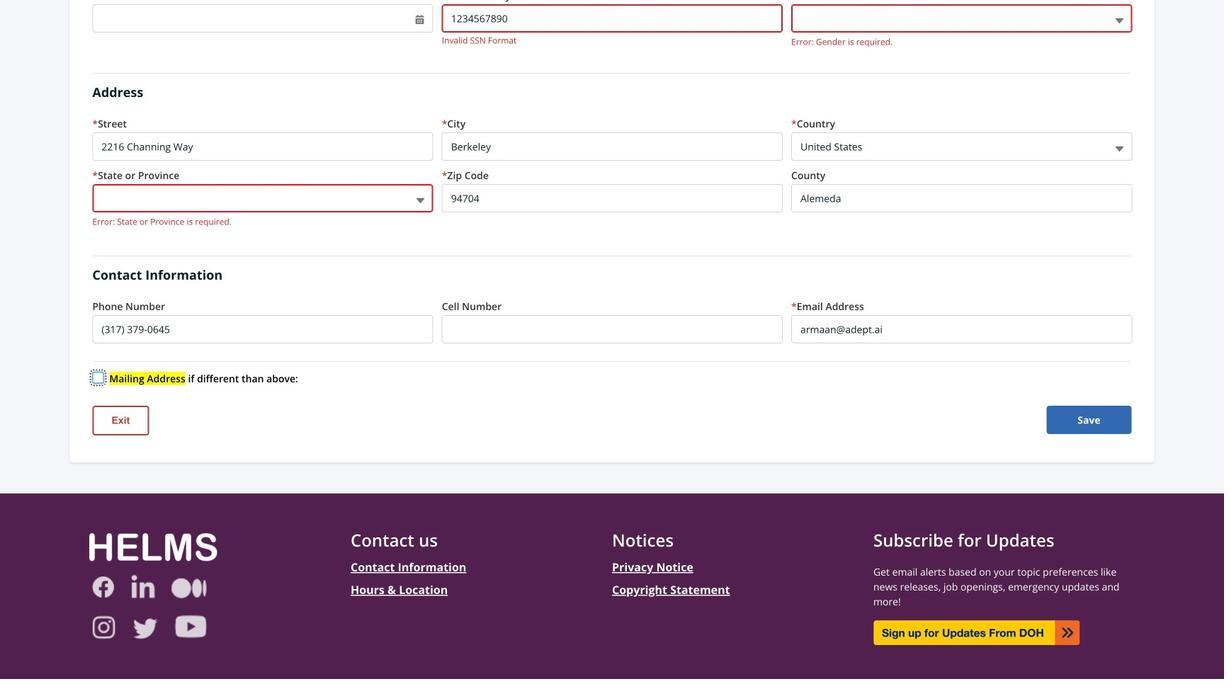 Task type: locate. For each thing, give the bounding box(es) containing it.
2 horizontal spatial alert
[[792, 35, 1133, 48]]

text default image
[[415, 14, 425, 24]]

*undefined text field
[[92, 4, 434, 33]]

tooltip
[[1078, 410, 1101, 431], [112, 410, 130, 432]]

youtube logo image
[[172, 613, 209, 641]]

None field
[[792, 4, 1133, 33], [792, 133, 1133, 161], [92, 184, 434, 213], [792, 4, 1133, 33], [792, 133, 1133, 161], [92, 184, 434, 213]]

None email field
[[792, 315, 1133, 344]]

linkedin logo image
[[128, 573, 157, 602]]

1 horizontal spatial alert
[[442, 34, 783, 47]]

medium logo image
[[168, 573, 210, 602]]

alert
[[442, 34, 783, 47], [792, 35, 1133, 48], [92, 215, 434, 228]]

None text field
[[442, 4, 783, 33], [92, 133, 434, 161], [442, 184, 783, 213], [792, 184, 1133, 213], [442, 4, 783, 33], [92, 133, 434, 161], [442, 184, 783, 213], [792, 184, 1133, 213]]

1 horizontal spatial tooltip
[[1078, 410, 1101, 431]]

None telephone field
[[92, 315, 434, 344], [442, 315, 783, 344], [92, 315, 434, 344], [442, 315, 783, 344]]

None text field
[[442, 133, 783, 161]]



Task type: describe. For each thing, give the bounding box(es) containing it.
0 horizontal spatial tooltip
[[112, 410, 130, 432]]

instagram logo image
[[89, 613, 118, 641]]

twitter logo image
[[129, 613, 161, 641]]

sign up for updates from doh image
[[874, 621, 1081, 646]]

facebook logo image
[[89, 573, 117, 602]]

0 horizontal spatial alert
[[92, 215, 434, 228]]

helms logo image
[[89, 534, 217, 562]]



Task type: vqa. For each thing, say whether or not it's contained in the screenshot.
Sign up for Updates From DOH image
yes



